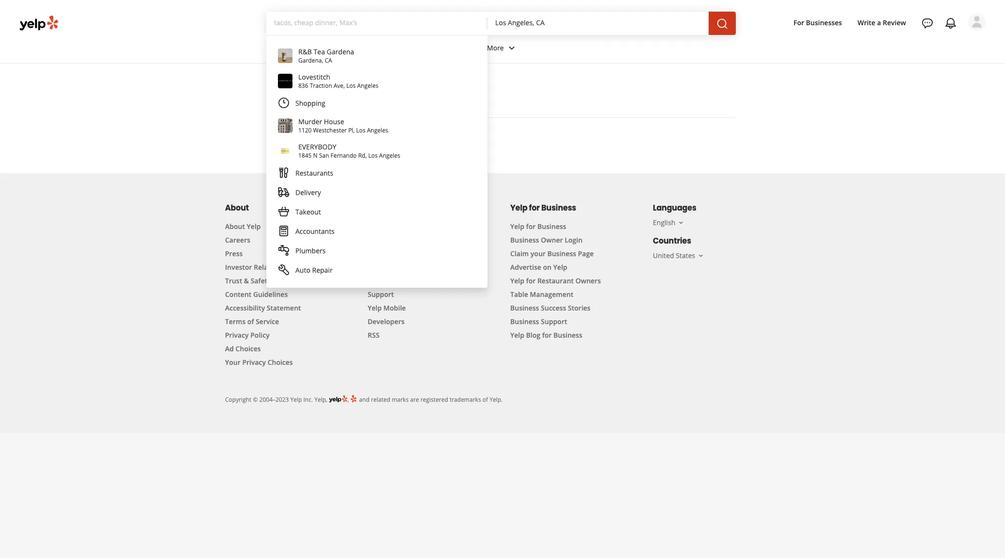 Task type: vqa. For each thing, say whether or not it's contained in the screenshot.
second 24 chevron down v2 image from the left
no



Task type: describe. For each thing, give the bounding box(es) containing it.
r&b
[[298, 47, 312, 56]]

leyna for leyna p.'s collections
[[313, 81, 331, 89]]

a
[[877, 18, 881, 27]]

for down advertise at the top right of the page
[[526, 276, 536, 285]]

business up yelp for business link
[[541, 202, 576, 213]]

p.'s
[[333, 81, 343, 89]]

on
[[543, 263, 552, 272]]

for right blog
[[542, 330, 552, 340]]

pl,
[[348, 126, 355, 134]]

1120
[[298, 126, 312, 134]]

search image
[[717, 18, 728, 29]]

support inside support yelp mobile developers rss
[[368, 290, 394, 299]]

plumbers
[[296, 246, 326, 255]]

business up owner
[[538, 222, 566, 231]]

rss
[[368, 330, 380, 340]]

management
[[530, 290, 574, 299]]

terms
[[225, 317, 246, 326]]

copyright © 2004–2023 yelp inc. yelp,
[[225, 395, 328, 404]]

public
[[355, 132, 373, 140]]

for businesses link
[[790, 14, 846, 31]]

yelp for business business owner login claim your business page advertise on yelp yelp for restaurant owners table management business success stories business support yelp blog for business
[[510, 222, 601, 340]]

write a review link
[[854, 14, 910, 31]]

leyna p.'s collections
[[313, 81, 378, 89]]

business up blog
[[510, 317, 539, 326]]

san
[[319, 151, 329, 160]]

business down the stories
[[554, 330, 583, 340]]

yelp inside about yelp careers press investor relations trust & safety content guidelines accessibility statement terms of service privacy policy ad choices your privacy choices
[[247, 222, 261, 231]]

trust & safety link
[[225, 276, 271, 285]]

about yelp link
[[225, 222, 261, 231]]

support inside yelp for business business owner login claim your business page advertise on yelp yelp for restaurant owners table management business success stories business support yelp blog for business
[[541, 317, 567, 326]]

murder
[[298, 117, 322, 126]]

notifications image
[[945, 17, 957, 29]]

business support link
[[510, 317, 567, 326]]

businesses
[[806, 18, 842, 27]]

investor
[[225, 263, 252, 272]]

marks
[[392, 395, 409, 404]]

write
[[858, 18, 876, 27]]

delivery
[[296, 188, 321, 197]]

terms of service link
[[225, 317, 279, 326]]

business owner login link
[[510, 235, 583, 245]]

2004–2023
[[259, 395, 289, 404]]

everybody 1845 n san fernando rd, los angeles
[[298, 142, 400, 160]]

angeles inside lovestitch 836 traction ave, los angeles
[[357, 82, 379, 90]]

blog
[[526, 330, 541, 340]]

los inside murder house 1120 westchester pl, los angeles
[[356, 126, 366, 134]]

0 vertical spatial collections
[[345, 81, 378, 89]]

,
[[347, 395, 350, 404]]

1 vertical spatial privacy
[[242, 358, 266, 367]]

registered
[[421, 395, 448, 404]]

safety
[[251, 276, 271, 285]]

leyna for leyna p. hasn't created any public collections yet.
[[270, 132, 288, 140]]

for up yelp for business link
[[529, 202, 540, 213]]

hasn't
[[297, 132, 315, 140]]

advertise on yelp link
[[510, 263, 568, 272]]

los inside everybody 1845 n san fernando rd, los angeles
[[368, 151, 378, 160]]

countries
[[653, 235, 691, 246]]

for
[[794, 18, 805, 27]]

rd,
[[358, 151, 367, 160]]

yelp mobile link
[[368, 303, 406, 312]]

claim
[[510, 249, 529, 258]]

relations
[[254, 263, 284, 272]]

1 vertical spatial choices
[[268, 358, 293, 367]]

yelp right on
[[553, 263, 568, 272]]

angeles inside everybody 1845 n san fernando rd, los angeles
[[379, 151, 400, 160]]

yelp,
[[315, 395, 328, 404]]

yelp burst image
[[350, 394, 358, 403]]

of inside about yelp careers press investor relations trust & safety content guidelines accessibility statement terms of service privacy policy ad choices your privacy choices
[[247, 317, 254, 326]]

r&b tea gardena gardena, ca
[[298, 47, 354, 65]]

statement
[[267, 303, 301, 312]]

trust
[[225, 276, 242, 285]]

collections
[[375, 132, 408, 140]]

press link
[[225, 249, 243, 258]]

claim your business page link
[[510, 249, 594, 258]]

shopping link
[[272, 94, 482, 113]]

write a review
[[858, 18, 906, 27]]

owners
[[576, 276, 601, 285]]

and
[[359, 395, 370, 404]]

restaurants
[[296, 168, 333, 178]]

mobile
[[384, 303, 406, 312]]

ad choices link
[[225, 344, 261, 353]]

westchester
[[313, 126, 347, 134]]

auto repair
[[296, 265, 333, 275]]

yelp blog for business link
[[510, 330, 583, 340]]

murder house 1120 westchester pl, los angeles
[[298, 117, 388, 134]]

yelp up table on the right bottom
[[510, 276, 525, 285]]

1 vertical spatial of
[[483, 395, 488, 404]]

related
[[371, 395, 390, 404]]

shopping
[[296, 99, 325, 108]]

advertise
[[510, 263, 541, 272]]

yelp logo image
[[329, 394, 347, 404]]

yelp inside support yelp mobile developers rss
[[368, 303, 382, 312]]

notifications image
[[945, 17, 957, 29]]

investor relations link
[[225, 263, 284, 272]]

address, neighborhood, city, state or zip text field
[[495, 18, 701, 28]]

1845
[[298, 151, 312, 160]]



Task type: locate. For each thing, give the bounding box(es) containing it.
collections right p.'s
[[345, 81, 378, 89]]

privacy down terms
[[225, 330, 249, 340]]

business down owner
[[548, 249, 576, 258]]

for up the business owner login link
[[526, 222, 536, 231]]

about inside about yelp careers press investor relations trust & safety content guidelines accessibility statement terms of service privacy policy ad choices your privacy choices
[[225, 222, 245, 231]]

about yelp careers press investor relations trust & safety content guidelines accessibility statement terms of service privacy policy ad choices your privacy choices
[[225, 222, 301, 367]]

2   text field from the left
[[495, 18, 701, 29]]

support down success
[[541, 317, 567, 326]]

collections down 836
[[270, 94, 348, 112]]

p. for leyna p. hasn't created any public collections yet.
[[290, 132, 295, 140]]

yelp for restaurant owners link
[[510, 276, 601, 285]]

developers link
[[368, 317, 405, 326]]

about up careers link
[[225, 222, 245, 231]]

business down table on the right bottom
[[510, 303, 539, 312]]

leyna p.
[[270, 80, 296, 89]]

leyna for leyna p.
[[270, 80, 289, 89]]

p. left 836
[[291, 80, 296, 89]]

los right ave, on the top left of the page
[[346, 82, 356, 90]]

yelp left inc.
[[290, 395, 302, 404]]

gardena
[[327, 47, 354, 56]]

plumbers link
[[272, 241, 482, 261]]

policy
[[250, 330, 270, 340]]

0 vertical spatial los
[[346, 82, 356, 90]]

ca
[[325, 56, 332, 65]]

accessibility
[[225, 303, 265, 312]]

languages
[[653, 202, 697, 213]]

gardena,
[[298, 56, 323, 65]]

1 horizontal spatial choices
[[268, 358, 293, 367]]

collections
[[345, 81, 378, 89], [270, 94, 348, 112]]

login
[[565, 235, 583, 245]]

careers
[[225, 235, 250, 245]]

inc.
[[304, 395, 313, 404]]

accessibility statement link
[[225, 303, 301, 312]]

of left "yelp."
[[483, 395, 488, 404]]

about
[[225, 202, 249, 213], [225, 222, 245, 231]]

0 vertical spatial of
[[247, 317, 254, 326]]

privacy down ad choices link
[[242, 358, 266, 367]]

maria w. image
[[969, 13, 986, 31]]

tea
[[314, 47, 325, 56]]

angeles down collections
[[379, 151, 400, 160]]

of
[[247, 317, 254, 326], [483, 395, 488, 404]]

choices down privacy policy link
[[236, 344, 261, 353]]

1 horizontal spatial of
[[483, 395, 488, 404]]

1 horizontal spatial los
[[356, 126, 366, 134]]

about for about
[[225, 202, 249, 213]]

press
[[225, 249, 243, 258]]

leyna left 1120
[[270, 132, 288, 140]]

trademarks
[[450, 395, 481, 404]]

success
[[541, 303, 566, 312]]

support up yelp mobile "link"
[[368, 290, 394, 299]]

yelp left blog
[[510, 330, 525, 340]]

0 vertical spatial about
[[225, 202, 249, 213]]

2 horizontal spatial los
[[368, 151, 378, 160]]

yelp.
[[490, 395, 503, 404]]

1 horizontal spatial support
[[541, 317, 567, 326]]

support link
[[368, 290, 394, 299]]

any
[[342, 132, 353, 140]]

0 horizontal spatial   text field
[[274, 18, 480, 29]]

yet.
[[410, 132, 421, 140]]

n
[[313, 151, 318, 160]]

  text field for tacos, cheap dinner, max's text box
[[274, 18, 480, 29]]

2 vertical spatial angeles
[[379, 151, 400, 160]]

guidelines
[[253, 290, 288, 299]]

accountants
[[296, 227, 335, 236]]

everybody
[[298, 142, 336, 151]]

your privacy choices link
[[225, 358, 293, 367]]

yelp up yelp for business link
[[510, 202, 528, 213]]

business
[[541, 202, 576, 213], [538, 222, 566, 231], [510, 235, 539, 245], [548, 249, 576, 258], [510, 303, 539, 312], [510, 317, 539, 326], [554, 330, 583, 340]]

takeout
[[296, 207, 321, 216]]

repair
[[312, 265, 333, 275]]

0 horizontal spatial choices
[[236, 344, 261, 353]]

p. left the hasn't
[[290, 132, 295, 140]]

fernando
[[331, 151, 357, 160]]

rss link
[[368, 330, 380, 340]]

delivery link
[[272, 183, 482, 202]]

takeout link
[[272, 202, 482, 222]]

leyna left p.'s
[[313, 81, 331, 89]]

0 horizontal spatial los
[[346, 82, 356, 90]]

yelp for business link
[[510, 222, 566, 231]]

0 vertical spatial angeles
[[357, 82, 379, 90]]

angeles inside murder house 1120 westchester pl, los angeles
[[367, 126, 388, 134]]

1 vertical spatial collections
[[270, 94, 348, 112]]

auto
[[296, 265, 310, 275]]

  text field for address, neighborhood, city, state or zip text box
[[495, 18, 701, 29]]

None search field
[[266, 12, 748, 35]]

service
[[256, 317, 279, 326]]

0 vertical spatial privacy
[[225, 330, 249, 340]]

0 vertical spatial choices
[[236, 344, 261, 353]]

choices down 'policy'
[[268, 358, 293, 367]]

privacy
[[225, 330, 249, 340], [242, 358, 266, 367]]

business up claim in the top right of the page
[[510, 235, 539, 245]]

836
[[298, 82, 308, 90]]

1   text field from the left
[[274, 18, 480, 29]]

lovestitch 836 traction ave, los angeles
[[298, 72, 379, 90]]

0 vertical spatial support
[[368, 290, 394, 299]]

leyna p. link
[[270, 80, 296, 89]]

2 about from the top
[[225, 222, 245, 231]]

tacos, cheap dinner, Max's text field
[[274, 18, 480, 28]]

p. for leyna p.
[[291, 80, 296, 89]]

1 vertical spatial p.
[[290, 132, 295, 140]]

los right pl,
[[356, 126, 366, 134]]

1 about from the top
[[225, 202, 249, 213]]

house
[[324, 117, 344, 126]]

1 vertical spatial about
[[225, 222, 245, 231]]

of up privacy policy link
[[247, 317, 254, 326]]

yelp for business
[[510, 202, 576, 213]]

1 horizontal spatial   text field
[[495, 18, 701, 29]]

content
[[225, 290, 251, 299]]

about for about yelp careers press investor relations trust & safety content guidelines accessibility statement terms of service privacy policy ad choices your privacy choices
[[225, 222, 245, 231]]

developers
[[368, 317, 405, 326]]

1 vertical spatial support
[[541, 317, 567, 326]]

angeles up shopping link
[[357, 82, 379, 90]]

  text field
[[274, 18, 480, 29], [495, 18, 701, 29]]

yelp up careers link
[[247, 222, 261, 231]]

2 vertical spatial los
[[368, 151, 378, 160]]

your
[[531, 249, 546, 258]]

los inside lovestitch 836 traction ave, los angeles
[[346, 82, 356, 90]]

lovestitch
[[298, 72, 330, 82]]

0 horizontal spatial of
[[247, 317, 254, 326]]

angeles right pl,
[[367, 126, 388, 134]]

business success stories link
[[510, 303, 591, 312]]

1 vertical spatial los
[[356, 126, 366, 134]]

leyna left 836
[[270, 80, 289, 89]]

ave,
[[334, 82, 345, 90]]

stories
[[568, 303, 591, 312]]

0 vertical spatial p.
[[291, 80, 296, 89]]

search image
[[717, 18, 728, 29]]

yelp
[[510, 202, 528, 213], [247, 222, 261, 231], [510, 222, 525, 231], [553, 263, 568, 272], [510, 276, 525, 285], [368, 303, 382, 312], [510, 330, 525, 340], [290, 395, 302, 404]]

yelp down "support" link
[[368, 303, 382, 312]]

&
[[244, 276, 249, 285]]

yelp up claim in the top right of the page
[[510, 222, 525, 231]]

traction
[[310, 82, 332, 90]]

ad
[[225, 344, 234, 353]]

are
[[410, 395, 419, 404]]

about up about yelp link
[[225, 202, 249, 213]]

messages image
[[922, 17, 934, 29], [922, 17, 934, 29]]

support
[[368, 290, 394, 299], [541, 317, 567, 326]]

owner
[[541, 235, 563, 245]]

privacy policy link
[[225, 330, 270, 340]]

los right rd, at the left top
[[368, 151, 378, 160]]

table
[[510, 290, 528, 299]]

0 horizontal spatial support
[[368, 290, 394, 299]]

copyright
[[225, 395, 252, 404]]

auto repair link
[[272, 261, 482, 280]]

1 vertical spatial angeles
[[367, 126, 388, 134]]

review
[[883, 18, 906, 27]]



